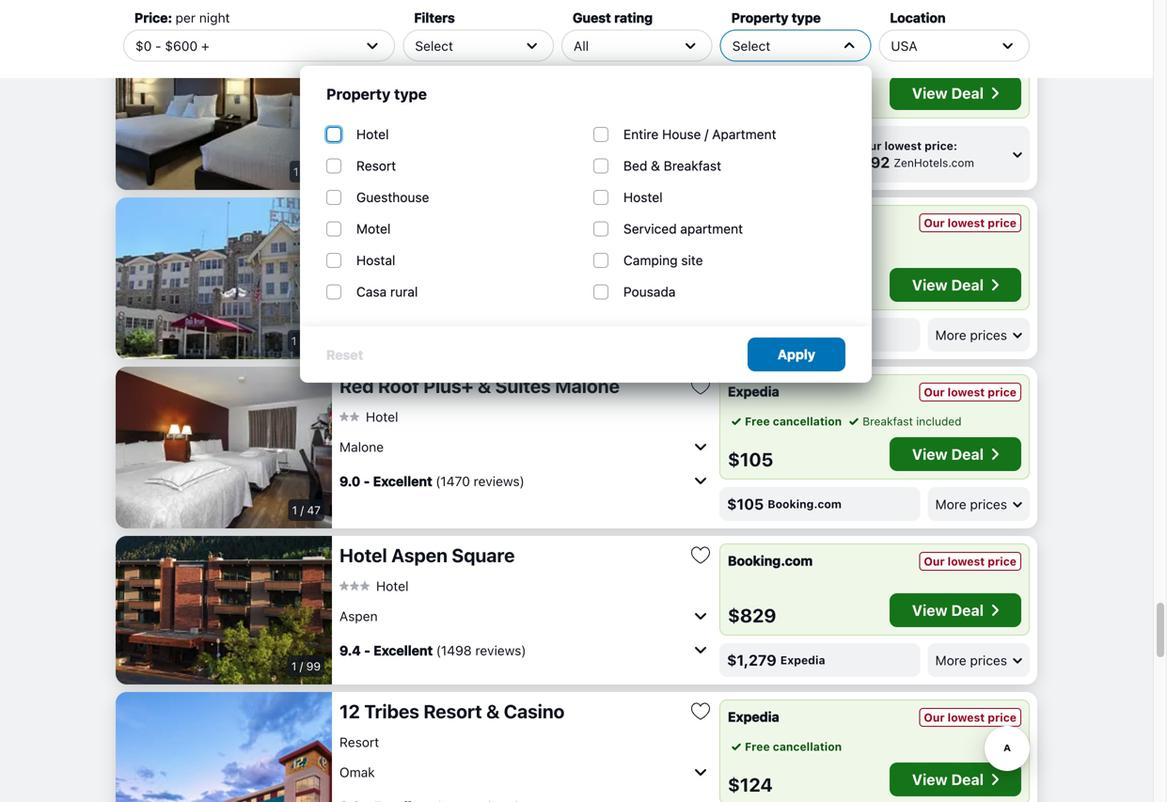 Task type: locate. For each thing, give the bounding box(es) containing it.
1 vertical spatial more prices
[[935, 496, 1007, 512]]

free cancellation down apply button
[[745, 415, 842, 428]]

& for spa
[[476, 206, 490, 228]]

1 free cancellation button from the top
[[728, 52, 842, 69]]

1 / left resort checkbox
[[293, 165, 308, 178]]

- for the
[[364, 304, 371, 320]]

select up apartment
[[732, 38, 771, 53]]

reviews) down malone button
[[474, 473, 525, 489]]

lowest for hotel aspen square
[[948, 555, 985, 568]]

0 vertical spatial free
[[745, 54, 770, 67]]

8.4 for 8.4 - very good
[[340, 122, 361, 138]]

0 horizontal spatial select
[[415, 38, 453, 53]]

(2141
[[443, 304, 476, 320]]

aspen left square
[[391, 544, 448, 566]]

charles town
[[340, 88, 421, 103]]

0 horizontal spatial malone
[[340, 439, 384, 455]]

1 more prices button from the top
[[928, 318, 1030, 352]]

view deal button
[[890, 76, 1021, 110], [890, 268, 1021, 302], [890, 437, 1021, 471], [890, 594, 1021, 627], [890, 763, 1021, 797]]

2 cancellation from the top
[[773, 415, 842, 428]]

Serviced apartment checkbox
[[594, 221, 609, 236]]

hotel the inn at charles town, (charles town, usa) image
[[116, 16, 332, 190]]

1 horizontal spatial aspen
[[391, 544, 448, 566]]

more prices
[[935, 327, 1007, 343], [935, 496, 1007, 512], [935, 653, 1007, 668]]

the elms hotel & spa a destination by hyatt hotel
[[340, 206, 779, 228]]

hotel
[[340, 24, 387, 46], [376, 58, 409, 73], [356, 127, 389, 142], [424, 206, 472, 228], [731, 206, 779, 228], [376, 240, 409, 255], [366, 409, 398, 424], [340, 544, 387, 566], [376, 578, 409, 594]]

2 free cancellation from the top
[[745, 415, 842, 428]]

destination
[[547, 206, 648, 228]]

2 vertical spatial free
[[745, 740, 770, 753]]

good down charles town at the left top of page
[[407, 122, 440, 138]]

1 1 / button from the top
[[116, 16, 332, 190]]

free cancellation button
[[728, 52, 842, 69], [728, 413, 842, 430], [728, 738, 842, 755]]

1 /
[[293, 165, 308, 178], [291, 334, 306, 348]]

town up 8.4 - very good
[[389, 88, 421, 103]]

1 vertical spatial free cancellation button
[[728, 413, 842, 430]]

1 vertical spatial reviews)
[[474, 473, 525, 489]]

0 vertical spatial property
[[731, 10, 789, 25]]

0 vertical spatial included
[[916, 54, 962, 67]]

the elms hotel & spa a destination by hyatt hotel, (excelsior springs, usa) image
[[116, 198, 332, 359]]

free up apartment
[[745, 54, 770, 67]]

- down the 'casa'
[[364, 304, 371, 320]]

0 vertical spatial more prices button
[[928, 318, 1030, 352]]

hotel button for aspen
[[340, 578, 409, 594]]

1 vertical spatial breakfast
[[664, 158, 721, 174]]

hotel button for roof
[[340, 408, 398, 425]]

more for malone
[[935, 496, 967, 512]]

4 deal from the top
[[951, 602, 984, 619]]

& right 'plus+'
[[478, 375, 491, 397]]

our
[[861, 139, 882, 152], [924, 216, 945, 230], [924, 386, 945, 399], [924, 555, 945, 568], [924, 711, 945, 724]]

the down guesthouse option
[[340, 206, 373, 228]]

5 deal from the top
[[951, 771, 984, 789]]

4 hotel button from the top
[[340, 578, 409, 594]]

lowest for the elms hotel & spa a destination by hyatt hotel
[[948, 216, 985, 230]]

3 view from the top
[[912, 445, 948, 463]]

1 vertical spatial charles
[[340, 88, 386, 103]]

3 free from the top
[[745, 740, 770, 753]]

1 / button
[[116, 16, 332, 190], [116, 198, 332, 359]]

0 horizontal spatial aspen
[[340, 608, 378, 624]]

& inside the elms hotel & spa a destination by hyatt hotel button
[[476, 206, 490, 228]]

2 breakfast included from the top
[[863, 415, 962, 428]]

charles up 8.4 - very good
[[340, 88, 386, 103]]

good for 8.4 - very good (2141 reviews)
[[407, 304, 440, 320]]

deal for $105
[[951, 445, 984, 463]]

Motel checkbox
[[326, 221, 341, 236]]

breakfast included
[[863, 54, 962, 67], [863, 415, 962, 428]]

resort
[[356, 158, 396, 174], [424, 700, 482, 722], [340, 734, 379, 750]]

3 view deal button from the top
[[890, 437, 1021, 471]]

1 horizontal spatial property type
[[731, 10, 821, 25]]

hotels.com up apply
[[767, 328, 832, 341]]

0 vertical spatial town
[[555, 24, 602, 46]]

2 breakfast included button from the top
[[846, 413, 962, 430]]

free cancellation button up apartment
[[728, 52, 842, 69]]

more prices for malone
[[935, 496, 1007, 512]]

1 vertical spatial the
[[340, 206, 373, 228]]

property type
[[731, 10, 821, 25], [326, 85, 427, 103]]

4 view deal button from the top
[[890, 594, 1021, 627]]

price
[[988, 216, 1017, 230], [988, 386, 1017, 399], [988, 555, 1017, 568], [988, 711, 1017, 724]]

town
[[555, 24, 602, 46], [389, 88, 421, 103]]

0 vertical spatial $105
[[728, 448, 773, 470]]

2 8.4 from the top
[[340, 304, 361, 320]]

&
[[651, 158, 660, 174], [476, 206, 490, 228], [478, 375, 491, 397], [486, 700, 500, 722]]

free down apply button
[[745, 415, 770, 428]]

1 horizontal spatial town
[[555, 24, 602, 46]]

0 horizontal spatial property
[[326, 85, 391, 103]]

1 horizontal spatial the
[[391, 24, 425, 46]]

camping
[[624, 253, 678, 268]]

more for a
[[935, 327, 967, 343]]

2 vertical spatial reviews)
[[475, 643, 526, 658]]

8.4
[[340, 122, 361, 138], [340, 304, 361, 320]]

reset button
[[326, 346, 363, 363]]

0 vertical spatial free cancellation button
[[728, 52, 842, 69]]

& right bed
[[651, 158, 660, 174]]

0 vertical spatial resort
[[356, 158, 396, 174]]

excellent
[[373, 473, 432, 489], [374, 643, 433, 658]]

very for 8.4 - very good
[[374, 122, 404, 138]]

$105
[[728, 448, 773, 470], [727, 495, 764, 513]]

4 view deal from the top
[[912, 602, 984, 619]]

price for the elms hotel & spa a destination by hyatt hotel
[[988, 216, 1017, 230]]

8.4 for 8.4 - very good (2141 reviews)
[[340, 304, 361, 320]]

resort up the omak
[[340, 734, 379, 750]]

price for red roof plus+ & suites malone
[[988, 386, 1017, 399]]

1 vertical spatial property type
[[326, 85, 427, 103]]

2 vertical spatial breakfast
[[863, 415, 913, 428]]

1 more from the top
[[935, 327, 967, 343]]

2 free cancellation button from the top
[[728, 413, 842, 430]]

2 our lowest price from the top
[[924, 386, 1017, 399]]

0 vertical spatial very
[[374, 122, 404, 138]]

view for malone
[[912, 445, 948, 463]]

5 view deal button from the top
[[890, 763, 1021, 797]]

0 vertical spatial 8.4
[[340, 122, 361, 138]]

1 breakfast included button from the top
[[846, 52, 962, 69]]

suites
[[495, 375, 551, 397]]

2 1 / button from the top
[[116, 198, 332, 359]]

0 vertical spatial breakfast included
[[863, 54, 962, 67]]

2 price from the top
[[988, 386, 1017, 399]]

excellent left (1470
[[373, 473, 432, 489]]

our lowest price for red roof plus+ & suites malone
[[924, 386, 1017, 399]]

reviews) for square
[[475, 643, 526, 658]]

0 vertical spatial hotels.com
[[727, 139, 792, 152]]

hotel button for elms
[[340, 239, 409, 256]]

town inside "button"
[[389, 88, 421, 103]]

expedia
[[728, 32, 779, 47], [728, 214, 779, 230], [728, 384, 779, 399], [780, 654, 825, 667], [728, 709, 779, 725]]

0 vertical spatial 1 / button
[[116, 16, 332, 190]]

- right 9.4
[[364, 643, 370, 658]]

1 more prices from the top
[[935, 327, 1007, 343]]

more
[[935, 327, 967, 343], [935, 496, 967, 512], [935, 653, 967, 668]]

view deal for malone
[[912, 445, 984, 463]]

2 more prices from the top
[[935, 496, 1007, 512]]

3 more prices button from the top
[[928, 643, 1030, 677]]

1 vertical spatial free
[[745, 415, 770, 428]]

Camping site checkbox
[[594, 253, 609, 268]]

casino
[[504, 700, 565, 722]]

hotel button
[[340, 57, 409, 74], [340, 239, 409, 256], [340, 408, 398, 425], [340, 578, 409, 594]]

1 vertical spatial free cancellation
[[745, 415, 842, 428]]

2 more prices button from the top
[[928, 487, 1030, 521]]

2 vertical spatial cancellation
[[773, 740, 842, 753]]

0 vertical spatial cancellation
[[773, 54, 842, 67]]

2 view deal button from the top
[[890, 268, 1021, 302]]

2 prices from the top
[[970, 496, 1007, 512]]

2 vertical spatial resort
[[340, 734, 379, 750]]

3 view deal from the top
[[912, 445, 984, 463]]

apartment
[[712, 127, 776, 142]]

malone
[[555, 375, 620, 397], [340, 439, 384, 455]]

0 vertical spatial aspen
[[391, 544, 448, 566]]

0 vertical spatial good
[[407, 122, 440, 138]]

1 vertical spatial town
[[389, 88, 421, 103]]

hotel button down "hotel aspen square"
[[340, 578, 409, 594]]

4 price from the top
[[988, 711, 1017, 724]]

- right the 9.0
[[364, 473, 370, 489]]

view deal button for town
[[890, 76, 1021, 110]]

type
[[792, 10, 821, 25], [394, 85, 427, 103]]

the inside button
[[391, 24, 425, 46]]

& left casino
[[486, 700, 500, 722]]

2 included from the top
[[916, 415, 962, 428]]

free
[[745, 54, 770, 67], [745, 415, 770, 428], [745, 740, 770, 753]]

resort inside button
[[424, 700, 482, 722]]

free cancellation button down apply button
[[728, 413, 842, 430]]

/
[[705, 127, 709, 142], [302, 165, 305, 178], [300, 334, 303, 348], [300, 504, 304, 517], [300, 660, 303, 673]]

12 tribes resort & casino
[[340, 700, 565, 722]]

2 vertical spatial free cancellation
[[745, 740, 842, 753]]

2 vertical spatial more prices button
[[928, 643, 1030, 677]]

0 vertical spatial more prices
[[935, 327, 1007, 343]]

1 vertical spatial resort
[[424, 700, 482, 722]]

1 included from the top
[[916, 54, 962, 67]]

1 horizontal spatial type
[[792, 10, 821, 25]]

malone inside malone button
[[340, 439, 384, 455]]

free cancellation up apartment
[[745, 54, 842, 67]]

1 vertical spatial included
[[916, 415, 962, 428]]

resort up guesthouse
[[356, 158, 396, 174]]

lowest for red roof plus+ & suites malone
[[948, 386, 985, 399]]

3 hotel button from the top
[[340, 408, 398, 425]]

red roof plus+ & suites malone button
[[340, 374, 682, 398]]

$0
[[135, 38, 152, 53]]

1 horizontal spatial select
[[732, 38, 771, 53]]

malone up the 9.0
[[340, 439, 384, 455]]

$600
[[165, 38, 198, 53]]

free cancellation up $124
[[745, 740, 842, 753]]

1 view deal button from the top
[[890, 76, 1021, 110]]

1 vertical spatial breakfast included button
[[846, 413, 962, 430]]

hotels.com right house
[[727, 139, 792, 152]]

more prices for a
[[935, 327, 1007, 343]]

2 view from the top
[[912, 276, 948, 294]]

expedia for 12 tribes resort & casino
[[728, 709, 779, 725]]

2 more from the top
[[935, 496, 967, 512]]

8.4 up resort checkbox
[[340, 122, 361, 138]]

1 horizontal spatial malone
[[555, 375, 620, 397]]

1 vertical spatial malone
[[340, 439, 384, 455]]

more prices button
[[928, 318, 1030, 352], [928, 487, 1030, 521], [928, 643, 1030, 677]]

1 vertical spatial prices
[[970, 496, 1007, 512]]

0 vertical spatial more
[[935, 327, 967, 343]]

& left spa
[[476, 206, 490, 228]]

0 vertical spatial charles
[[483, 24, 551, 46]]

1 left 99
[[291, 660, 297, 673]]

0 vertical spatial excellent
[[373, 473, 432, 489]]

very down charles town at the left top of page
[[374, 122, 404, 138]]

1 / left reset
[[291, 334, 306, 348]]

lowest
[[885, 139, 922, 152], [948, 216, 985, 230], [948, 386, 985, 399], [948, 555, 985, 568], [948, 711, 985, 724]]

a
[[532, 206, 542, 228]]

1 vertical spatial hotels.com
[[767, 328, 832, 341]]

breakfast included button for hotel the inn at charles town
[[846, 52, 962, 69]]

2 vertical spatial prices
[[970, 653, 1007, 668]]

8.4 down the casa rural checkbox
[[340, 304, 361, 320]]

1 our lowest price from the top
[[924, 216, 1017, 230]]

1 select from the left
[[415, 38, 453, 53]]

2 vertical spatial more
[[935, 653, 967, 668]]

1 vertical spatial 1 /
[[291, 334, 306, 348]]

good
[[407, 122, 440, 138], [407, 304, 440, 320]]

0 vertical spatial free cancellation
[[745, 54, 842, 67]]

3 free cancellation button from the top
[[728, 738, 842, 755]]

$1,279
[[727, 651, 777, 669]]

2 very from the top
[[374, 304, 404, 320]]

hotels.com
[[727, 139, 792, 152], [767, 328, 832, 341]]

inn
[[429, 24, 457, 46]]

excellent left (1498
[[374, 643, 433, 658]]

/ left 99
[[300, 660, 303, 673]]

+
[[201, 38, 209, 53]]

0 vertical spatial the
[[391, 24, 425, 46]]

red roof plus+ & suites malone
[[340, 375, 620, 397]]

good down rural
[[407, 304, 440, 320]]

2 view deal from the top
[[912, 276, 984, 294]]

0 vertical spatial 1 /
[[293, 165, 308, 178]]

1 vertical spatial breakfast included
[[863, 415, 962, 428]]

99
[[306, 660, 321, 673]]

1 vertical spatial aspen
[[340, 608, 378, 624]]

1 prices from the top
[[970, 327, 1007, 343]]

2 hotel button from the top
[[340, 239, 409, 256]]

1 very from the top
[[374, 122, 404, 138]]

malone right suites
[[555, 375, 620, 397]]

free cancellation
[[745, 54, 842, 67], [745, 415, 842, 428], [745, 740, 842, 753]]

reviews) down excelsior springs button
[[479, 304, 530, 320]]

the left inn
[[391, 24, 425, 46]]

aspen up 9.4
[[340, 608, 378, 624]]

excellent for roof
[[373, 473, 432, 489]]

1 vertical spatial more prices button
[[928, 487, 1030, 521]]

0 vertical spatial malone
[[555, 375, 620, 397]]

1 horizontal spatial charles
[[483, 24, 551, 46]]

reviews) down aspen button
[[475, 643, 526, 658]]

2 select from the left
[[732, 38, 771, 53]]

1 vertical spatial cancellation
[[773, 415, 842, 428]]

hotel button up charles town at the left top of page
[[340, 57, 409, 74]]

reviews) for plus+
[[474, 473, 525, 489]]

hotel button down red
[[340, 408, 398, 425]]

2 good from the top
[[407, 304, 440, 320]]

3 our lowest price from the top
[[924, 555, 1017, 568]]

town left the rating
[[555, 24, 602, 46]]

1 hotel button from the top
[[340, 57, 409, 74]]

omak
[[340, 764, 375, 780]]

free cancellation button up $124
[[728, 738, 842, 755]]

select down filters
[[415, 38, 453, 53]]

1 8.4 from the top
[[340, 122, 361, 138]]

our for the elms hotel & spa a destination by hyatt hotel
[[924, 216, 945, 230]]

(1498
[[436, 643, 472, 658]]

lowest for 12 tribes resort & casino
[[948, 711, 985, 724]]

view deal for town
[[912, 84, 984, 102]]

0 horizontal spatial town
[[389, 88, 421, 103]]

1 vertical spatial property
[[326, 85, 391, 103]]

filters
[[414, 10, 455, 25]]

2 vertical spatial more prices
[[935, 653, 1007, 668]]

& for casino
[[486, 700, 500, 722]]

1 view from the top
[[912, 84, 948, 102]]

& for suites
[[478, 375, 491, 397]]

1 vertical spatial good
[[407, 304, 440, 320]]

1 vertical spatial very
[[374, 304, 404, 320]]

our inside our lowest price: $92 zenhotels.com
[[861, 139, 882, 152]]

1 good from the top
[[407, 122, 440, 138]]

deal for $829
[[951, 602, 984, 619]]

- for red
[[364, 473, 370, 489]]

0 horizontal spatial charles
[[340, 88, 386, 103]]

select
[[415, 38, 453, 53], [732, 38, 771, 53]]

& inside 12 tribes resort & casino button
[[486, 700, 500, 722]]

resort down (1498
[[424, 700, 482, 722]]

more prices button for a
[[928, 318, 1030, 352]]

very down casa rural
[[374, 304, 404, 320]]

0 vertical spatial prices
[[970, 327, 1007, 343]]

deal for $124
[[951, 771, 984, 789]]

0 horizontal spatial the
[[340, 206, 373, 228]]

0 vertical spatial breakfast included button
[[846, 52, 962, 69]]

cancellation
[[773, 54, 842, 67], [773, 415, 842, 428], [773, 740, 842, 753]]

1 view deal from the top
[[912, 84, 984, 102]]

3 free cancellation from the top
[[745, 740, 842, 753]]

free up $124
[[745, 740, 770, 753]]

Entire House / Apartment checkbox
[[594, 127, 609, 142]]

breakfast included button
[[846, 52, 962, 69], [846, 413, 962, 430]]

1 free from the top
[[745, 54, 770, 67]]

2 vertical spatial free cancellation button
[[728, 738, 842, 755]]

free cancellation button for red roof plus+ & suites malone
[[728, 413, 842, 430]]

per
[[176, 10, 196, 25]]

1 vertical spatial type
[[394, 85, 427, 103]]

0 horizontal spatial property type
[[326, 85, 427, 103]]

charles right the at
[[483, 24, 551, 46]]

/ left resort checkbox
[[302, 165, 305, 178]]

4 view from the top
[[912, 602, 948, 619]]

& inside red roof plus+ & suites malone button
[[478, 375, 491, 397]]

1 vertical spatial 1 / button
[[116, 198, 332, 359]]

charles town button
[[340, 80, 712, 111]]

charles inside button
[[483, 24, 551, 46]]

booking.com
[[768, 498, 842, 511], [728, 553, 813, 569]]

1 vertical spatial 8.4
[[340, 304, 361, 320]]

1 vertical spatial more
[[935, 496, 967, 512]]

1 price from the top
[[988, 216, 1017, 230]]

3 price from the top
[[988, 555, 1017, 568]]

casa
[[356, 284, 387, 300]]

3 deal from the top
[[951, 445, 984, 463]]

1 vertical spatial excellent
[[374, 643, 433, 658]]

4 our lowest price from the top
[[924, 711, 1017, 724]]

hotel button down motel
[[340, 239, 409, 256]]

hotel the inn at charles town
[[340, 24, 602, 46]]

breakfast
[[863, 54, 913, 67], [664, 158, 721, 174], [863, 415, 913, 428]]



Task type: vqa. For each thing, say whether or not it's contained in the screenshot.
Agoda in "Our lowest price: $79 per night on Agoda"
no



Task type: describe. For each thing, give the bounding box(es) containing it.
9.4 - excellent (1498 reviews)
[[340, 643, 526, 658]]

aspen inside button
[[391, 544, 448, 566]]

hostal
[[356, 253, 395, 268]]

Bed & Breakfast checkbox
[[594, 158, 609, 173]]

1 / 47
[[292, 504, 321, 517]]

entire house / apartment
[[624, 127, 776, 142]]

our lowest price for the elms hotel & spa a destination by hyatt hotel
[[924, 216, 1017, 230]]

hyatt
[[678, 206, 727, 228]]

our for 12 tribes resort & casino
[[924, 711, 945, 724]]

Hotel checkbox
[[326, 127, 341, 142]]

3 more from the top
[[935, 653, 967, 668]]

Guesthouse checkbox
[[326, 190, 341, 205]]

view for a
[[912, 276, 948, 294]]

0 vertical spatial breakfast
[[863, 54, 913, 67]]

rating
[[614, 10, 653, 25]]

1 / for hotel
[[293, 165, 308, 178]]

0 vertical spatial property type
[[731, 10, 821, 25]]

hotels.com inside button
[[727, 139, 792, 152]]

3 cancellation from the top
[[773, 740, 842, 753]]

select for filters
[[415, 38, 453, 53]]

hotel aspen square, (aspen, usa) image
[[116, 536, 332, 685]]

zenhotels.com
[[894, 156, 974, 169]]

Pousada checkbox
[[594, 284, 609, 299]]

12 tribes resort & casino, (omak, usa) image
[[116, 692, 332, 802]]

- right $0
[[155, 38, 161, 53]]

price for 12 tribes resort & casino
[[988, 711, 1017, 724]]

view for town
[[912, 84, 948, 102]]

guest
[[573, 10, 611, 25]]

guest rating
[[573, 10, 653, 25]]

view deal button for malone
[[890, 437, 1021, 471]]

hotel the inn at charles town button
[[340, 23, 682, 47]]

8.4 - very good
[[340, 122, 440, 138]]

aspen inside button
[[340, 608, 378, 624]]

$92
[[861, 153, 890, 171]]

0 vertical spatial booking.com
[[768, 498, 842, 511]]

1 breakfast included from the top
[[863, 54, 962, 67]]

our lowest price for 12 tribes resort & casino
[[924, 711, 1017, 724]]

elms
[[377, 206, 420, 228]]

Casa rural checkbox
[[326, 284, 341, 299]]

1 free cancellation from the top
[[745, 54, 842, 67]]

0 vertical spatial reviews)
[[479, 304, 530, 320]]

1 left reset
[[291, 334, 297, 348]]

aspen button
[[340, 601, 712, 631]]

1 deal from the top
[[951, 84, 984, 102]]

excelsior springs
[[340, 270, 444, 285]]

free cancellation button for hotel the inn at charles town
[[728, 52, 842, 69]]

$124
[[728, 774, 773, 796]]

noble inn, (minot, usa) image
[[116, 0, 332, 8]]

2 deal from the top
[[951, 276, 984, 294]]

serviced
[[624, 221, 677, 237]]

hotels.com button
[[720, 126, 846, 182]]

- for hotel
[[364, 643, 370, 658]]

9.0 - excellent (1470 reviews)
[[340, 473, 525, 489]]

the inside button
[[340, 206, 373, 228]]

expedia for the elms hotel & spa a destination by hyatt hotel
[[728, 214, 779, 230]]

our lowest price for hotel aspen square
[[924, 555, 1017, 568]]

price:
[[135, 10, 172, 25]]

town inside button
[[555, 24, 602, 46]]

bed & breakfast
[[624, 158, 721, 174]]

1 / button for hotel the inn at charles town
[[116, 16, 332, 190]]

reset
[[326, 347, 363, 362]]

usa
[[891, 38, 918, 53]]

apply button
[[748, 338, 846, 372]]

price: per night
[[135, 10, 230, 25]]

3 prices from the top
[[970, 653, 1007, 668]]

12
[[340, 700, 360, 722]]

hotel button for the
[[340, 57, 409, 74]]

casa rural
[[356, 284, 418, 300]]

at
[[461, 24, 479, 46]]

guesthouse
[[356, 190, 429, 205]]

all
[[574, 38, 589, 53]]

apartment
[[680, 221, 743, 237]]

3 more prices from the top
[[935, 653, 1007, 668]]

camping site
[[624, 253, 703, 268]]

2 free from the top
[[745, 415, 770, 428]]

by
[[652, 206, 674, 228]]

site
[[681, 253, 703, 268]]

apply
[[778, 347, 815, 362]]

charles inside "button"
[[340, 88, 386, 103]]

price:
[[925, 139, 958, 152]]

excellent for aspen
[[374, 643, 433, 658]]

the elms hotel & spa a destination by hyatt hotel button
[[340, 205, 779, 229]]

excelsior springs button
[[340, 262, 712, 293]]

price for hotel aspen square
[[988, 555, 1017, 568]]

plus+
[[423, 375, 474, 397]]

expedia for red roof plus+ & suites malone
[[728, 384, 779, 399]]

prices for a
[[970, 327, 1007, 343]]

resort button
[[340, 734, 379, 750]]

our lowest price: $92 zenhotels.com
[[861, 139, 974, 171]]

5 view deal from the top
[[912, 771, 984, 789]]

1 vertical spatial $105
[[727, 495, 764, 513]]

1 cancellation from the top
[[773, 54, 842, 67]]

Resort checkbox
[[326, 158, 341, 173]]

0 horizontal spatial type
[[394, 85, 427, 103]]

springs
[[397, 270, 444, 285]]

$152
[[727, 326, 763, 344]]

47
[[307, 504, 321, 517]]

view deal for a
[[912, 276, 984, 294]]

1 / for the
[[291, 334, 306, 348]]

spa
[[494, 206, 528, 228]]

$829
[[728, 604, 776, 626]]

motel
[[356, 221, 391, 237]]

lowest inside our lowest price: $92 zenhotels.com
[[885, 139, 922, 152]]

location
[[890, 10, 946, 25]]

good for 8.4 - very good
[[407, 122, 440, 138]]

select for property type
[[732, 38, 771, 53]]

malone inside red roof plus+ & suites malone button
[[555, 375, 620, 397]]

breakfast included button for red roof plus+ & suites malone
[[846, 413, 962, 430]]

1 horizontal spatial property
[[731, 10, 789, 25]]

1 / 99
[[291, 660, 321, 673]]

Hostel checkbox
[[594, 190, 609, 205]]

view deal button for a
[[890, 268, 1021, 302]]

our for red roof plus+ & suites malone
[[924, 386, 945, 399]]

$0 - $600 +
[[135, 38, 209, 53]]

roof
[[378, 375, 419, 397]]

12 tribes resort & casino button
[[340, 700, 682, 723]]

square
[[452, 544, 515, 566]]

1 / button for the elms hotel & spa a destination by hyatt hotel
[[116, 198, 332, 359]]

- right hotel option
[[364, 122, 371, 138]]

omak button
[[340, 757, 712, 787]]

0 vertical spatial type
[[792, 10, 821, 25]]

hotel aspen square button
[[340, 544, 682, 567]]

very for 8.4 - very good (2141 reviews)
[[374, 304, 404, 320]]

red roof plus+ & suites malone, (malone, usa) image
[[116, 367, 332, 529]]

5 view from the top
[[912, 771, 948, 789]]

Hostal checkbox
[[326, 253, 341, 268]]

/ right house
[[705, 127, 709, 142]]

red
[[340, 375, 374, 397]]

prices for malone
[[970, 496, 1007, 512]]

night
[[199, 10, 230, 25]]

entire
[[624, 127, 659, 142]]

1 left 47
[[292, 504, 297, 517]]

/ left 47
[[300, 504, 304, 517]]

(1470
[[436, 473, 470, 489]]

9.0
[[340, 473, 360, 489]]

hostel
[[624, 190, 663, 205]]

rural
[[390, 284, 418, 300]]

serviced apartment
[[624, 221, 743, 237]]

pousada
[[624, 284, 676, 300]]

our for hotel aspen square
[[924, 555, 945, 568]]

excelsior
[[340, 270, 394, 285]]

8.4 - very good (2141 reviews)
[[340, 304, 530, 320]]

hotel aspen square
[[340, 544, 515, 566]]

tribes
[[364, 700, 419, 722]]

house
[[662, 127, 701, 142]]

1 left resort checkbox
[[293, 165, 299, 178]]

1 vertical spatial booking.com
[[728, 553, 813, 569]]

/ left reset
[[300, 334, 303, 348]]

9.4
[[340, 643, 361, 658]]

malone button
[[340, 432, 712, 462]]

bed
[[624, 158, 647, 174]]

more prices button for malone
[[928, 487, 1030, 521]]



